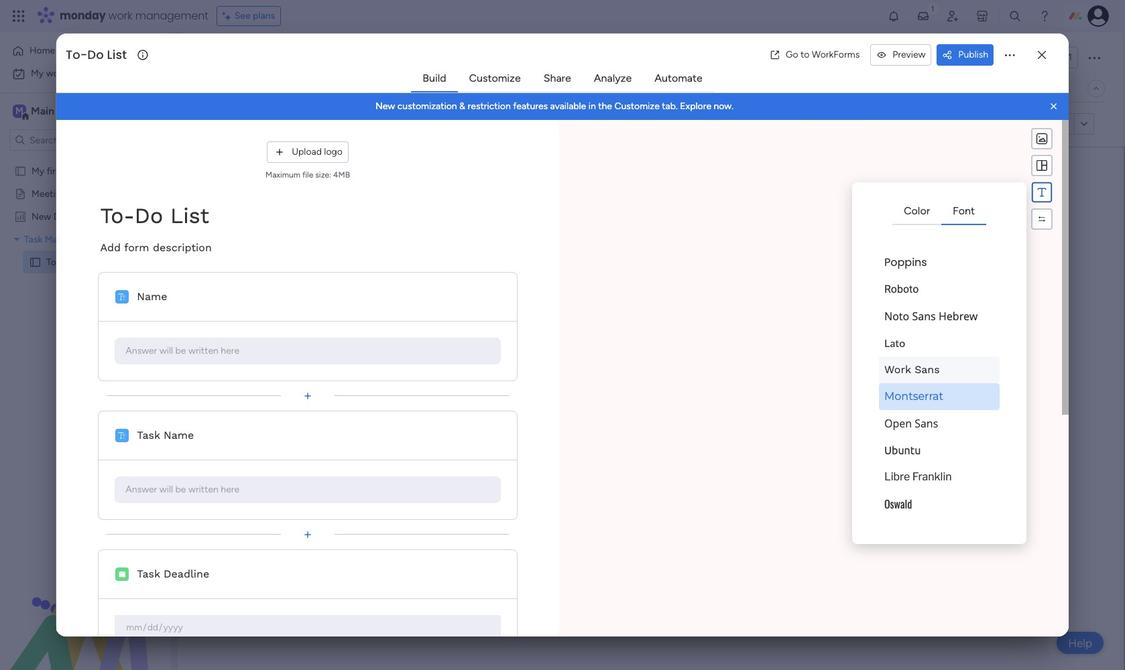 Task type: vqa. For each thing, say whether or not it's contained in the screenshot.
the New Dashboard
yes



Task type: locate. For each thing, give the bounding box(es) containing it.
1 vertical spatial sans
[[915, 363, 940, 376]]

monday marketplace image
[[976, 9, 989, 23]]

analyze
[[594, 72, 632, 84]]

be
[[175, 345, 186, 357], [175, 484, 186, 496]]

roboto button
[[879, 276, 1000, 303]]

1 vertical spatial main
[[31, 105, 54, 117]]

collapse board header image
[[1091, 83, 1102, 94]]

public board image for to-do list
[[29, 255, 42, 268]]

color
[[904, 205, 930, 217]]

customization tools toolbar
[[1031, 128, 1053, 230]]

invite
[[1037, 52, 1060, 63]]

0 vertical spatial be
[[175, 345, 186, 357]]

kendall parks image
[[1088, 5, 1109, 27]]

new inside list box
[[32, 211, 51, 222]]

new right public dashboard 'image' on the top left
[[32, 211, 51, 222]]

automate button
[[1000, 78, 1072, 99]]

1 vertical spatial answer will be written here
[[126, 484, 239, 496]]

1 vertical spatial written
[[188, 484, 218, 496]]

0 horizontal spatial work
[[46, 68, 66, 79]]

my first board
[[32, 165, 90, 176]]

by right start
[[605, 258, 625, 280]]

form
[[1032, 118, 1053, 129], [228, 118, 248, 130], [124, 241, 149, 254], [737, 258, 775, 280]]

3 component__icon image from the top
[[116, 568, 129, 581]]

0 horizontal spatial by
[[314, 118, 326, 130]]

1 horizontal spatial automate
[[1024, 82, 1066, 94]]

1 horizontal spatial main
[[224, 82, 244, 94]]

1 image
[[927, 1, 939, 16]]

will
[[159, 345, 173, 357], [159, 484, 173, 496]]

task
[[24, 233, 42, 245], [137, 429, 160, 442], [137, 568, 160, 581]]

2 will from the top
[[159, 484, 173, 496]]

&
[[459, 101, 465, 112]]

available
[[550, 101, 586, 112]]

0 vertical spatial answer will be written here
[[126, 345, 239, 357]]

1 vertical spatial new
[[32, 211, 51, 222]]

my for my first board
[[32, 165, 44, 176]]

edit form
[[209, 118, 248, 130]]

automate
[[655, 72, 703, 84], [1024, 82, 1066, 94]]

0 vertical spatial sans
[[912, 309, 936, 324]]

component__icon image left task deadline
[[116, 568, 129, 581]]

tab list containing color
[[893, 198, 986, 225]]

see plans
[[234, 10, 275, 21]]

1 written from the top
[[188, 345, 218, 357]]

customize up restriction
[[469, 72, 521, 84]]

upload
[[292, 146, 322, 158]]

lottie animation image
[[0, 535, 171, 671]]

component__icon image
[[116, 290, 129, 303], [116, 429, 129, 442], [116, 568, 129, 581]]

1 vertical spatial my
[[32, 165, 44, 176]]

edit form button
[[203, 113, 253, 135]]

main right workspace image
[[31, 105, 54, 117]]

main inside workspace selection element
[[31, 105, 54, 117]]

tab list
[[411, 66, 714, 93], [893, 198, 986, 225]]

libre
[[884, 471, 910, 483]]

form inside "button"
[[1032, 118, 1053, 129]]

2 here from the top
[[221, 484, 239, 496]]

background color and image selector image
[[1035, 132, 1049, 146]]

be for add new question icon
[[175, 345, 186, 357]]

link
[[1055, 118, 1069, 129]]

0 vertical spatial task
[[24, 233, 42, 245]]

form inside button
[[228, 118, 248, 130]]

1 answer will be written here from the top
[[126, 345, 239, 357]]

my left first
[[32, 165, 44, 176]]

2 vertical spatial sans
[[915, 416, 938, 431]]

1 vertical spatial public board image
[[29, 255, 42, 268]]

sans right open
[[915, 416, 938, 431]]

0 vertical spatial work
[[108, 8, 132, 23]]

0 vertical spatial component__icon image
[[116, 290, 129, 303]]

2 be from the top
[[175, 484, 186, 496]]

let's
[[527, 258, 560, 280]]

to- inside field
[[66, 46, 87, 63]]

public board image down task management system on the left top of the page
[[29, 255, 42, 268]]

2 component__icon image from the top
[[116, 429, 129, 442]]

1 vertical spatial component__icon image
[[116, 429, 129, 442]]

0 vertical spatial written
[[188, 345, 218, 357]]

menu image
[[1036, 186, 1048, 199]]

0 vertical spatial customize
[[469, 72, 521, 84]]

1 vertical spatial by
[[605, 258, 625, 280]]

1 here from the top
[[221, 345, 239, 357]]

1 vertical spatial task
[[137, 429, 160, 442]]

1 horizontal spatial new
[[375, 101, 395, 112]]

work right monday
[[108, 8, 132, 23]]

your
[[697, 258, 733, 280]]

new inside banner banner
[[375, 101, 395, 112]]

automate up tab.
[[655, 72, 703, 84]]

1 answer from the top
[[126, 345, 157, 357]]

0 vertical spatial tab list
[[411, 66, 714, 93]]

form for add
[[124, 241, 149, 254]]

list box containing my first board
[[0, 157, 171, 454]]

list inside the form form
[[170, 203, 209, 228]]

open sans
[[884, 416, 938, 431]]

work down home
[[46, 68, 66, 79]]

libre franklin button
[[879, 464, 1000, 491]]

new customization & restriction features available in the customize tab. explore now.
[[375, 101, 734, 112]]

0 vertical spatial will
[[159, 345, 173, 357]]

monday
[[60, 8, 106, 23]]

to-do list
[[204, 42, 308, 72], [66, 46, 127, 63], [100, 203, 209, 228], [46, 256, 89, 268]]

by
[[314, 118, 326, 130], [605, 258, 625, 280]]

publish button
[[937, 44, 994, 66]]

sans for open
[[915, 416, 938, 431]]

0 vertical spatial here
[[221, 345, 239, 357]]

task inside list box
[[24, 233, 42, 245]]

will for add new question image
[[159, 484, 173, 496]]

lato button
[[879, 330, 1000, 357]]

upload logo
[[292, 146, 343, 158]]

list box
[[0, 157, 171, 454]]

sans for noto
[[912, 309, 936, 324]]

preview
[[893, 49, 926, 60]]

sans right noto
[[912, 309, 936, 324]]

1 will from the top
[[159, 345, 173, 357]]

1
[[1068, 52, 1072, 63]]

banner banner
[[56, 93, 1069, 120]]

tab list up banner banner
[[411, 66, 714, 93]]

main table button
[[203, 78, 279, 99]]

Search in workspace field
[[28, 132, 112, 148]]

be for add new question image
[[175, 484, 186, 496]]

0 vertical spatial public board image
[[14, 164, 27, 177]]

sans down lato button
[[915, 363, 940, 376]]

add view image
[[328, 83, 334, 94]]

open
[[884, 416, 912, 431]]

tab list up 'poppins' "button"
[[893, 198, 986, 225]]

0 vertical spatial name
[[137, 290, 167, 303]]

m
[[15, 105, 23, 117]]

tab list inside font style selector element
[[893, 198, 986, 225]]

written
[[188, 345, 218, 357], [188, 484, 218, 496]]

task for task management system
[[24, 233, 42, 245]]

0 vertical spatial by
[[314, 118, 326, 130]]

0 horizontal spatial public board image
[[14, 164, 27, 177]]

automate up close image
[[1024, 82, 1066, 94]]

here
[[221, 345, 239, 357], [221, 484, 239, 496]]

form up background color and image selector
[[1032, 118, 1053, 129]]

1 vertical spatial tab list
[[893, 198, 986, 225]]

main left table on the left top of page
[[224, 82, 244, 94]]

my
[[31, 68, 44, 79], [32, 165, 44, 176]]

workspace
[[57, 105, 110, 117]]

by up the upload logo
[[314, 118, 326, 130]]

work
[[108, 8, 132, 23], [46, 68, 66, 79]]

2 vertical spatial task
[[137, 568, 160, 581]]

answer will be written here
[[126, 345, 239, 357], [126, 484, 239, 496]]

sans
[[912, 309, 936, 324], [915, 363, 940, 376], [915, 416, 938, 431]]

libre franklin
[[884, 471, 952, 483]]

see
[[234, 10, 251, 21]]

workspace image
[[13, 104, 26, 119]]

my inside list box
[[32, 165, 44, 176]]

public board image
[[14, 164, 27, 177], [29, 255, 42, 268]]

0 vertical spatial new
[[375, 101, 395, 112]]

list inside field
[[107, 46, 127, 63]]

automate inside 'link'
[[655, 72, 703, 84]]

1 horizontal spatial tab list
[[893, 198, 986, 225]]

answer will be written here for add new question icon
[[126, 345, 239, 357]]

2 written from the top
[[188, 484, 218, 496]]

2 vertical spatial component__icon image
[[116, 568, 129, 581]]

home link
[[8, 40, 163, 62]]

drag to reorder the question image
[[301, 415, 314, 429]]

0 vertical spatial main
[[224, 82, 244, 94]]

1 vertical spatial be
[[175, 484, 186, 496]]

1 vertical spatial answer
[[126, 484, 157, 496]]

form right your
[[737, 258, 775, 280]]

my work link
[[8, 63, 163, 84]]

customize right the
[[614, 101, 660, 112]]

search everything image
[[1009, 9, 1022, 23]]

component__icon image for task deadline
[[116, 568, 129, 581]]

0 vertical spatial my
[[31, 68, 44, 79]]

2 answer from the top
[[126, 484, 157, 496]]

0 horizontal spatial new
[[32, 211, 51, 222]]

to-do list inside list box
[[46, 256, 89, 268]]

my inside option
[[31, 68, 44, 79]]

0 horizontal spatial main
[[31, 105, 54, 117]]

2 answer will be written here from the top
[[126, 484, 239, 496]]

name
[[137, 290, 167, 303], [164, 429, 194, 442]]

1 vertical spatial here
[[221, 484, 239, 496]]

component__icon image down add on the top left of the page
[[116, 290, 129, 303]]

do
[[241, 42, 269, 72], [87, 46, 104, 63], [135, 203, 163, 228], [60, 256, 72, 268]]

task for task deadline
[[137, 568, 160, 581]]

poppins
[[884, 255, 927, 270]]

1 vertical spatial customize
[[614, 101, 660, 112]]

answer for add new question image
[[126, 484, 157, 496]]

roboto
[[884, 283, 919, 296]]

main table
[[224, 82, 269, 94]]

1 horizontal spatial public board image
[[29, 255, 42, 268]]

0 horizontal spatial automate
[[655, 72, 703, 84]]

new up workforms logo
[[375, 101, 395, 112]]

do inside field
[[87, 46, 104, 63]]

component__icon image left task name
[[116, 429, 129, 442]]

font link
[[942, 199, 986, 223]]

form for edit
[[228, 118, 248, 130]]

meeting notes
[[32, 188, 94, 199]]

home
[[30, 45, 55, 56]]

1 vertical spatial work
[[46, 68, 66, 79]]

0 horizontal spatial customize
[[469, 72, 521, 84]]

work inside option
[[46, 68, 66, 79]]

1 vertical spatial will
[[159, 484, 173, 496]]

1 horizontal spatial by
[[605, 258, 625, 280]]

1 be from the top
[[175, 345, 186, 357]]

invite members image
[[946, 9, 960, 23]]

plans
[[253, 10, 275, 21]]

integrate button
[[865, 74, 995, 103]]

1 horizontal spatial work
[[108, 8, 132, 23]]

form right add on the top left of the page
[[124, 241, 149, 254]]

0 horizontal spatial tab list
[[411, 66, 714, 93]]

font style selector element
[[858, 188, 1021, 539]]

form inside form
[[124, 241, 149, 254]]

the
[[598, 101, 612, 112]]

file
[[302, 170, 313, 179]]

0 vertical spatial answer
[[126, 345, 157, 357]]

customize inside banner banner
[[614, 101, 660, 112]]

ubuntu button
[[879, 437, 1000, 464]]

notifications image
[[887, 9, 901, 23]]

name inside button
[[137, 290, 167, 303]]

main inside 'button'
[[224, 82, 244, 94]]

form right edit
[[228, 118, 248, 130]]

activity
[[948, 52, 981, 63]]

option
[[0, 159, 171, 161]]

1 horizontal spatial customize
[[614, 101, 660, 112]]

my down home
[[31, 68, 44, 79]]

work for monday
[[108, 8, 132, 23]]

select product image
[[12, 9, 25, 23]]

will for add new question icon
[[159, 345, 173, 357]]

name button
[[135, 286, 500, 307]]

public board image up public board icon
[[14, 164, 27, 177]]



Task type: describe. For each thing, give the bounding box(es) containing it.
powered by
[[269, 118, 326, 130]]

new for new customization & restriction features available in the customize tab. explore now.
[[375, 101, 395, 112]]

copy
[[1008, 118, 1030, 129]]

go
[[786, 49, 798, 60]]

system
[[102, 233, 134, 245]]

work sans button
[[879, 357, 1000, 384]]

copy form link button
[[983, 113, 1074, 135]]

task management system
[[24, 233, 134, 245]]

1 vertical spatial name
[[164, 429, 194, 442]]

automate link
[[644, 66, 713, 91]]

to-do list inside the form form
[[100, 203, 209, 228]]

update feed image
[[917, 9, 930, 23]]

build
[[423, 72, 446, 84]]

caret down image
[[14, 234, 19, 244]]

monday work management
[[60, 8, 208, 23]]

main for main table
[[224, 82, 244, 94]]

help
[[1068, 637, 1092, 650]]

customization
[[397, 101, 457, 112]]

montserrat button
[[879, 384, 1000, 410]]

board
[[66, 165, 90, 176]]

to-do list inside field
[[66, 46, 127, 63]]

noto sans hebrew
[[884, 309, 978, 324]]

now.
[[714, 101, 734, 112]]

invite / 1
[[1037, 52, 1072, 63]]

montserrat
[[884, 390, 943, 403]]

lato
[[884, 337, 905, 349]]

main for main workspace
[[31, 105, 54, 117]]

share link
[[533, 66, 582, 91]]

table
[[246, 82, 269, 94]]

analyze link
[[583, 66, 643, 91]]

go to workforms
[[786, 49, 860, 60]]

start
[[564, 258, 601, 280]]

written for add new question image
[[188, 484, 218, 496]]

restriction
[[468, 101, 511, 112]]

building
[[629, 258, 693, 280]]

upload logo button
[[267, 141, 349, 163]]

to- inside the form form
[[100, 203, 135, 228]]

explore
[[680, 101, 711, 112]]

notes
[[68, 188, 94, 199]]

lottie animation element
[[0, 535, 171, 671]]

my for my work
[[31, 68, 44, 79]]

build link
[[412, 66, 457, 91]]

deadline
[[164, 568, 209, 581]]

see plans button
[[216, 6, 281, 26]]

here for add new question image
[[221, 484, 239, 496]]

oswald
[[884, 496, 912, 512]]

public board image
[[14, 187, 27, 200]]

help button
[[1057, 632, 1104, 654]]

workforms logo image
[[331, 113, 407, 135]]

first
[[47, 165, 63, 176]]

hebrew
[[939, 309, 978, 324]]

task for task name
[[137, 429, 160, 442]]

share
[[544, 72, 571, 84]]

add new question image
[[301, 528, 314, 541]]

font
[[953, 205, 975, 217]]

list inside list box
[[74, 256, 89, 268]]

invite / 1 button
[[1012, 47, 1078, 68]]

public dashboard image
[[14, 210, 27, 223]]

work
[[884, 363, 911, 376]]

management
[[135, 8, 208, 23]]

work for my
[[46, 68, 66, 79]]

sans for work
[[915, 363, 940, 376]]

my work option
[[8, 63, 163, 84]]

/
[[1062, 52, 1066, 63]]

public board image for my first board
[[14, 164, 27, 177]]

written for add new question icon
[[188, 345, 218, 357]]

features
[[513, 101, 548, 112]]

1 component__icon image from the top
[[116, 290, 129, 303]]

task name
[[137, 429, 194, 442]]

activity button
[[943, 47, 1006, 68]]

add new question image
[[301, 389, 314, 403]]

go to workforms button
[[764, 44, 865, 66]]

add form description
[[100, 241, 212, 254]]

form
[[289, 82, 310, 94]]

task deadline
[[137, 568, 209, 581]]

automate inside button
[[1024, 82, 1066, 94]]

add
[[100, 241, 121, 254]]

customize link
[[458, 66, 532, 91]]

more actions image
[[1003, 48, 1017, 62]]

help image
[[1038, 9, 1051, 23]]

home option
[[8, 40, 163, 62]]

open sans button
[[879, 410, 1000, 437]]

tab list containing build
[[411, 66, 714, 93]]

preview button
[[870, 44, 932, 66]]

here for add new question icon
[[221, 345, 239, 357]]

4mb
[[333, 170, 350, 179]]

new for new dashboard
[[32, 211, 51, 222]]

form button
[[279, 78, 320, 99]]

To-Do List field
[[62, 46, 135, 64]]

menu image
[[1035, 159, 1049, 172]]

franklin
[[912, 471, 952, 483]]

noto
[[884, 309, 909, 324]]

copy form link
[[1008, 118, 1069, 129]]

new dashboard
[[32, 211, 99, 222]]

management
[[45, 233, 100, 245]]

workforms
[[812, 49, 860, 60]]

tab.
[[662, 101, 678, 112]]

logo
[[324, 146, 343, 158]]

close image
[[1047, 100, 1061, 113]]

workspace selection element
[[13, 103, 112, 121]]

my work
[[31, 68, 66, 79]]

description
[[153, 241, 212, 254]]

color link
[[893, 199, 941, 223]]

do inside the form form
[[135, 203, 163, 228]]

meeting
[[32, 188, 66, 199]]

work sans
[[884, 363, 940, 376]]

component__icon image for task name
[[116, 429, 129, 442]]

drag to reorder the question image
[[301, 554, 314, 568]]

answer will be written here for add new question image
[[126, 484, 239, 496]]

integrate
[[888, 82, 926, 94]]

form form
[[56, 120, 1069, 671]]

maximum file size: 4mb
[[266, 170, 350, 179]]

form for copy
[[1032, 118, 1053, 129]]

publish
[[958, 49, 988, 60]]

answer for add new question icon
[[126, 345, 157, 357]]



